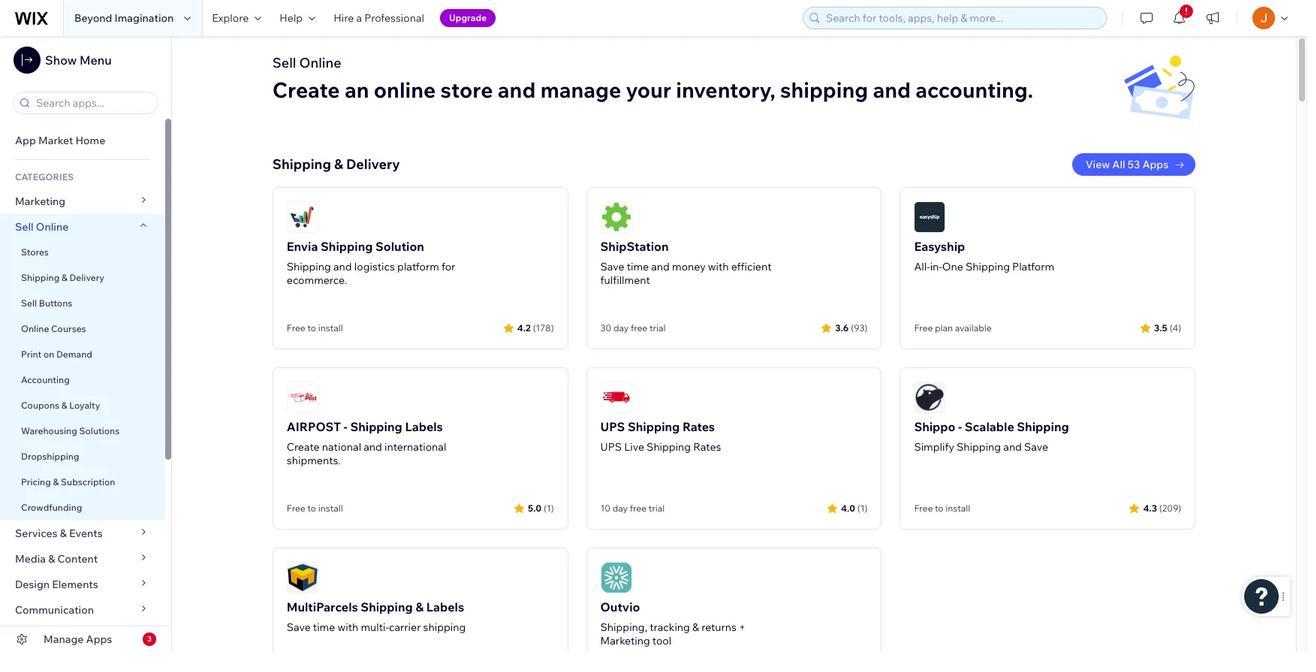 Task type: describe. For each thing, give the bounding box(es) containing it.
sell for sell online
[[15, 220, 34, 234]]

Search apps... field
[[32, 92, 153, 113]]

upgrade
[[449, 12, 487, 23]]

3.5 (4)
[[1155, 322, 1182, 333]]

manage apps
[[44, 632, 112, 646]]

4.0
[[841, 502, 855, 513]]

sell buttons
[[21, 297, 72, 309]]

(209)
[[1160, 502, 1182, 513]]

shipping up live
[[628, 419, 680, 434]]

(178)
[[533, 322, 554, 333]]

sell online link
[[0, 214, 165, 240]]

shipping right the 'scalable'
[[1017, 419, 1069, 434]]

all-
[[914, 260, 930, 273]]

online inside "online courses" link
[[21, 323, 49, 334]]

inventory,
[[676, 77, 776, 103]]

free to install for airpost
[[287, 503, 343, 514]]

shipping & delivery inside shipping & delivery link
[[21, 272, 104, 283]]

create inside airpost - shipping labels create national and international shipments.
[[287, 440, 320, 454]]

shipping inside multiparcels shipping & labels save time with multi-carrier shipping
[[423, 620, 466, 634]]

communication
[[15, 603, 96, 617]]

content
[[57, 552, 98, 566]]

4.0 (1)
[[841, 502, 868, 513]]

online courses link
[[0, 316, 165, 342]]

shipstation logo image
[[601, 201, 632, 233]]

manage
[[541, 77, 621, 103]]

create inside sell online create an online store and manage your inventory, shipping and accounting.
[[273, 77, 340, 103]]

to for airpost
[[308, 503, 316, 514]]

media & content
[[15, 552, 98, 566]]

for
[[442, 260, 455, 273]]

install for shippo
[[946, 503, 971, 514]]

with inside multiparcels shipping & labels save time with multi-carrier shipping
[[338, 620, 358, 634]]

shipping,
[[601, 620, 648, 634]]

sidebar element
[[0, 36, 172, 652]]

shipping up "logistics"
[[321, 239, 373, 254]]

store
[[441, 77, 493, 103]]

logistics
[[354, 260, 395, 273]]

free for envia shipping solution
[[287, 322, 306, 334]]

3
[[147, 634, 152, 644]]

demand
[[56, 349, 92, 360]]

in-
[[930, 260, 943, 273]]

day for shipping
[[613, 503, 628, 514]]

30
[[601, 322, 612, 334]]

a
[[356, 11, 362, 25]]

dropshipping
[[21, 451, 79, 462]]

5.0
[[528, 502, 542, 513]]

services & events
[[15, 527, 103, 540]]

and inside envia shipping solution shipping and logistics platform for ecommerce.
[[334, 260, 352, 273]]

1 vertical spatial rates
[[694, 440, 721, 454]]

plan
[[935, 322, 953, 334]]

events
[[69, 527, 103, 540]]

simplify
[[914, 440, 955, 454]]

airpost - shipping labels logo image
[[287, 382, 318, 413]]

apps inside sidebar element
[[86, 632, 112, 646]]

4.2
[[517, 322, 531, 333]]

10 day free trial
[[601, 503, 665, 514]]

trial for time
[[650, 322, 666, 334]]

marketing link
[[0, 189, 165, 214]]

4.3 (209)
[[1144, 502, 1182, 513]]

returns
[[702, 620, 737, 634]]

(93)
[[851, 322, 868, 333]]

all
[[1113, 158, 1126, 171]]

app market home
[[15, 134, 105, 147]]

save inside the shipstation save time and money with efficient fulfillment
[[601, 260, 625, 273]]

sell buttons link
[[0, 291, 165, 316]]

easyship logo image
[[914, 201, 946, 233]]

shipping inside airpost - shipping labels create national and international shipments.
[[350, 419, 402, 434]]

dropshipping link
[[0, 444, 165, 469]]

menu
[[80, 53, 112, 68]]

crowdfunding link
[[0, 495, 165, 521]]

app market home link
[[0, 128, 165, 153]]

stores link
[[0, 240, 165, 265]]

help
[[280, 11, 303, 25]]

hire
[[334, 11, 354, 25]]

platform
[[397, 260, 439, 273]]

shippo - scalable shipping logo image
[[914, 382, 946, 413]]

shipping down envia at the top
[[287, 260, 331, 273]]

& inside multiparcels shipping & labels save time with multi-carrier shipping
[[416, 599, 424, 614]]

save inside shippo - scalable shipping simplify shipping and save
[[1025, 440, 1049, 454]]

courses
[[51, 323, 86, 334]]

- for shippo
[[959, 419, 962, 434]]

shippo
[[914, 419, 956, 434]]

scalable
[[965, 419, 1015, 434]]

shipping down the 'scalable'
[[957, 440, 1001, 454]]

an
[[345, 77, 369, 103]]

2 ups from the top
[[601, 440, 622, 454]]

tracking
[[650, 620, 690, 634]]

ups shipping rates ups live shipping rates
[[601, 419, 721, 454]]

to for envia
[[308, 322, 316, 334]]

elements
[[52, 578, 98, 591]]

live
[[624, 440, 644, 454]]

envia shipping solution logo image
[[287, 201, 318, 233]]

accounting link
[[0, 367, 165, 393]]

money
[[672, 260, 706, 273]]

crowdfunding
[[21, 502, 82, 513]]

apps inside view all 53 apps "link"
[[1143, 158, 1169, 171]]

(1) for airpost - shipping labels
[[544, 502, 554, 513]]

online for sell online
[[36, 220, 69, 234]]

accounting
[[21, 374, 70, 385]]

coupons & loyalty
[[21, 400, 100, 411]]

ups shipping rates logo image
[[601, 382, 632, 413]]

1 ups from the top
[[601, 419, 625, 434]]

outvio shipping, tracking & returns + marketing  tool
[[601, 599, 746, 647]]

sell for sell buttons
[[21, 297, 37, 309]]

airpost - shipping labels create national and international shipments.
[[287, 419, 447, 467]]

print
[[21, 349, 41, 360]]

free for save
[[631, 322, 648, 334]]

manage
[[44, 632, 84, 646]]

10
[[601, 503, 611, 514]]

media
[[15, 552, 46, 566]]

warehousing solutions link
[[0, 418, 165, 444]]

30 day free trial
[[601, 322, 666, 334]]

& inside the outvio shipping, tracking & returns + marketing  tool
[[693, 620, 699, 634]]

trial for rates
[[649, 503, 665, 514]]

shipping inside multiparcels shipping & labels save time with multi-carrier shipping
[[361, 599, 413, 614]]



Task type: locate. For each thing, give the bounding box(es) containing it.
time inside multiparcels shipping & labels save time with multi-carrier shipping
[[313, 620, 335, 634]]

pricing & subscription
[[21, 476, 115, 487]]

1 vertical spatial time
[[313, 620, 335, 634]]

shipping & delivery up buttons
[[21, 272, 104, 283]]

labels inside airpost - shipping labels create national and international shipments.
[[405, 419, 443, 434]]

with inside the shipstation save time and money with efficient fulfillment
[[708, 260, 729, 273]]

online
[[374, 77, 436, 103]]

sell inside sell online link
[[15, 220, 34, 234]]

1 vertical spatial online
[[36, 220, 69, 234]]

free for shippo - scalable shipping
[[914, 503, 933, 514]]

envia
[[287, 239, 318, 254]]

day right the 30
[[614, 322, 629, 334]]

shippo - scalable shipping simplify shipping and save
[[914, 419, 1069, 454]]

multiparcels shipping & labels logo image
[[287, 562, 318, 593]]

view all 53 apps link
[[1072, 153, 1196, 176]]

0 vertical spatial sell
[[273, 54, 296, 71]]

free left plan
[[914, 322, 933, 334]]

to for shippo
[[935, 503, 944, 514]]

multiparcels
[[287, 599, 358, 614]]

1 vertical spatial save
[[1025, 440, 1049, 454]]

0 vertical spatial shipping
[[780, 77, 868, 103]]

solutions
[[79, 425, 120, 436]]

0 horizontal spatial with
[[338, 620, 358, 634]]

install down 'ecommerce.'
[[318, 322, 343, 334]]

1 vertical spatial shipping & delivery
[[21, 272, 104, 283]]

1 horizontal spatial shipping & delivery
[[273, 155, 400, 173]]

sell for sell online create an online store and manage your inventory, shipping and accounting.
[[273, 54, 296, 71]]

trial
[[650, 322, 666, 334], [649, 503, 665, 514]]

install down shipments.
[[318, 503, 343, 514]]

1 vertical spatial trial
[[649, 503, 665, 514]]

shipping & delivery
[[273, 155, 400, 173], [21, 272, 104, 283]]

1 vertical spatial delivery
[[69, 272, 104, 283]]

4.2 (178)
[[517, 322, 554, 333]]

0 horizontal spatial apps
[[86, 632, 112, 646]]

print on demand
[[21, 349, 92, 360]]

online up "stores"
[[36, 220, 69, 234]]

0 horizontal spatial save
[[287, 620, 311, 634]]

shipping up multi-
[[361, 599, 413, 614]]

show
[[45, 53, 77, 68]]

tool
[[653, 634, 672, 647]]

available
[[955, 322, 992, 334]]

day right the 10
[[613, 503, 628, 514]]

(4)
[[1170, 322, 1182, 333]]

trial right the 10
[[649, 503, 665, 514]]

0 vertical spatial labels
[[405, 419, 443, 434]]

3.5
[[1155, 322, 1168, 333]]

show menu button
[[14, 47, 112, 74]]

marketing down categories
[[15, 195, 65, 208]]

solution
[[376, 239, 424, 254]]

help button
[[271, 0, 325, 36]]

with left multi-
[[338, 620, 358, 634]]

1 horizontal spatial -
[[959, 419, 962, 434]]

and inside shippo - scalable shipping simplify shipping and save
[[1004, 440, 1022, 454]]

ups down ups shipping rates logo
[[601, 419, 625, 434]]

to
[[308, 322, 316, 334], [308, 503, 316, 514], [935, 503, 944, 514]]

ups
[[601, 419, 625, 434], [601, 440, 622, 454]]

2 horizontal spatial save
[[1025, 440, 1049, 454]]

free to install down 'ecommerce.'
[[287, 322, 343, 334]]

apps down communication link
[[86, 632, 112, 646]]

free for shipping
[[630, 503, 647, 514]]

free to install for envia
[[287, 322, 343, 334]]

1 vertical spatial ups
[[601, 440, 622, 454]]

2 vertical spatial sell
[[21, 297, 37, 309]]

free right the 30
[[631, 322, 648, 334]]

0 horizontal spatial shipping & delivery
[[21, 272, 104, 283]]

international
[[385, 440, 447, 454]]

create left an
[[273, 77, 340, 103]]

labels
[[405, 419, 443, 434], [426, 599, 464, 614]]

1 horizontal spatial shipping
[[780, 77, 868, 103]]

to down 'ecommerce.'
[[308, 322, 316, 334]]

shipping right one
[[966, 260, 1010, 273]]

1 vertical spatial with
[[338, 620, 358, 634]]

free right the 10
[[630, 503, 647, 514]]

sell online
[[15, 220, 69, 234]]

0 vertical spatial marketing
[[15, 195, 65, 208]]

0 horizontal spatial -
[[344, 419, 348, 434]]

outvio logo image
[[601, 562, 632, 593]]

free to install for shippo
[[914, 503, 971, 514]]

online inside sell online create an online store and manage your inventory, shipping and accounting.
[[299, 54, 341, 71]]

design
[[15, 578, 50, 591]]

stores
[[21, 246, 49, 258]]

market
[[38, 134, 73, 147]]

(1) for ups shipping rates
[[858, 502, 868, 513]]

install down the simplify
[[946, 503, 971, 514]]

- inside shippo - scalable shipping simplify shipping and save
[[959, 419, 962, 434]]

shipping & delivery link
[[0, 265, 165, 291]]

1 vertical spatial marketing
[[601, 634, 650, 647]]

online up print
[[21, 323, 49, 334]]

national
[[322, 440, 361, 454]]

free down shipments.
[[287, 503, 306, 514]]

&
[[334, 155, 343, 173], [62, 272, 67, 283], [61, 400, 67, 411], [53, 476, 59, 487], [60, 527, 67, 540], [48, 552, 55, 566], [416, 599, 424, 614], [693, 620, 699, 634]]

one
[[943, 260, 964, 273]]

time inside the shipstation save time and money with efficient fulfillment
[[627, 260, 649, 273]]

show menu
[[45, 53, 112, 68]]

shipping up envia shipping solution logo at the left
[[273, 155, 331, 173]]

fulfillment
[[601, 273, 650, 287]]

(1)
[[544, 502, 554, 513], [858, 502, 868, 513]]

marketing inside the outvio shipping, tracking & returns + marketing  tool
[[601, 634, 650, 647]]

1 vertical spatial labels
[[426, 599, 464, 614]]

hire a professional
[[334, 11, 424, 25]]

shipping down "stores"
[[21, 272, 60, 283]]

1 vertical spatial shipping
[[423, 620, 466, 634]]

0 vertical spatial trial
[[650, 322, 666, 334]]

day for save
[[614, 322, 629, 334]]

apps
[[1143, 158, 1169, 171], [86, 632, 112, 646]]

0 vertical spatial create
[[273, 77, 340, 103]]

1 vertical spatial create
[[287, 440, 320, 454]]

- inside airpost - shipping labels create national and international shipments.
[[344, 419, 348, 434]]

to down the simplify
[[935, 503, 944, 514]]

(1) right 5.0
[[544, 502, 554, 513]]

services & events link
[[0, 521, 165, 546]]

(1) right 4.0
[[858, 502, 868, 513]]

create down airpost
[[287, 440, 320, 454]]

sell online create an online store and manage your inventory, shipping and accounting.
[[273, 54, 1034, 103]]

upgrade button
[[440, 9, 496, 27]]

0 vertical spatial apps
[[1143, 158, 1169, 171]]

free down 'ecommerce.'
[[287, 322, 306, 334]]

0 vertical spatial with
[[708, 260, 729, 273]]

1 vertical spatial sell
[[15, 220, 34, 234]]

install for airpost
[[318, 503, 343, 514]]

shipping & delivery up envia shipping solution logo at the left
[[273, 155, 400, 173]]

0 horizontal spatial time
[[313, 620, 335, 634]]

pricing
[[21, 476, 51, 487]]

1 horizontal spatial save
[[601, 260, 625, 273]]

1 horizontal spatial time
[[627, 260, 649, 273]]

4.3
[[1144, 502, 1157, 513]]

envia shipping solution shipping and logistics platform for ecommerce.
[[287, 239, 455, 287]]

subscription
[[61, 476, 115, 487]]

save inside multiparcels shipping & labels save time with multi-carrier shipping
[[287, 620, 311, 634]]

labels for multiparcels shipping & labels
[[426, 599, 464, 614]]

free for airpost - shipping labels
[[287, 503, 306, 514]]

0 vertical spatial time
[[627, 260, 649, 273]]

2 (1) from the left
[[858, 502, 868, 513]]

home
[[75, 134, 105, 147]]

online down help button
[[299, 54, 341, 71]]

sell down help at left top
[[273, 54, 296, 71]]

airpost
[[287, 419, 341, 434]]

buttons
[[39, 297, 72, 309]]

and inside airpost - shipping labels create national and international shipments.
[[364, 440, 382, 454]]

view all 53 apps
[[1086, 158, 1169, 171]]

2 - from the left
[[959, 419, 962, 434]]

ups left live
[[601, 440, 622, 454]]

app
[[15, 134, 36, 147]]

easyship all-in-one shipping platform
[[914, 239, 1055, 273]]

shipping inside sell online create an online store and manage your inventory, shipping and accounting.
[[780, 77, 868, 103]]

Search for tools, apps, help & more... field
[[822, 8, 1102, 29]]

1 horizontal spatial apps
[[1143, 158, 1169, 171]]

time down shipstation on the top of page
[[627, 260, 649, 273]]

trial right the 30
[[650, 322, 666, 334]]

professional
[[364, 11, 424, 25]]

carrier
[[389, 620, 421, 634]]

sell inside sell buttons link
[[21, 297, 37, 309]]

1 horizontal spatial marketing
[[601, 634, 650, 647]]

0 horizontal spatial (1)
[[544, 502, 554, 513]]

marketing down outvio
[[601, 634, 650, 647]]

ecommerce.
[[287, 273, 347, 287]]

0 vertical spatial day
[[614, 322, 629, 334]]

loyalty
[[69, 400, 100, 411]]

design elements link
[[0, 572, 165, 597]]

shipping inside easyship all-in-one shipping platform
[[966, 260, 1010, 273]]

marketing inside sidebar element
[[15, 195, 65, 208]]

multi-
[[361, 620, 389, 634]]

with right "money"
[[708, 260, 729, 273]]

install for envia
[[318, 322, 343, 334]]

shipstation
[[601, 239, 669, 254]]

free
[[287, 322, 306, 334], [914, 322, 933, 334], [287, 503, 306, 514], [914, 503, 933, 514]]

1 horizontal spatial (1)
[[858, 502, 868, 513]]

shipping inside shipping & delivery link
[[21, 272, 60, 283]]

2 vertical spatial save
[[287, 620, 311, 634]]

install
[[318, 322, 343, 334], [318, 503, 343, 514], [946, 503, 971, 514]]

1 vertical spatial free
[[630, 503, 647, 514]]

1 horizontal spatial delivery
[[346, 155, 400, 173]]

- right shippo
[[959, 419, 962, 434]]

free to install down the simplify
[[914, 503, 971, 514]]

shipstation save time and money with efficient fulfillment
[[601, 239, 772, 287]]

shipping
[[273, 155, 331, 173], [321, 239, 373, 254], [287, 260, 331, 273], [966, 260, 1010, 273], [21, 272, 60, 283], [350, 419, 402, 434], [628, 419, 680, 434], [1017, 419, 1069, 434], [647, 440, 691, 454], [957, 440, 1001, 454], [361, 599, 413, 614]]

shipping up national
[[350, 419, 402, 434]]

apps right 53
[[1143, 158, 1169, 171]]

0 vertical spatial delivery
[[346, 155, 400, 173]]

0 horizontal spatial shipping
[[423, 620, 466, 634]]

0 vertical spatial save
[[601, 260, 625, 273]]

online inside sell online link
[[36, 220, 69, 234]]

0 vertical spatial shipping & delivery
[[273, 155, 400, 173]]

to down shipments.
[[308, 503, 316, 514]]

+
[[739, 620, 746, 634]]

outvio
[[601, 599, 640, 614]]

coupons & loyalty link
[[0, 393, 165, 418]]

3.6 (93)
[[836, 322, 868, 333]]

shipping right live
[[647, 440, 691, 454]]

1 vertical spatial apps
[[86, 632, 112, 646]]

sell up "stores"
[[15, 220, 34, 234]]

0 vertical spatial rates
[[683, 419, 715, 434]]

3.6
[[836, 322, 849, 333]]

online for sell online create an online store and manage your inventory, shipping and accounting.
[[299, 54, 341, 71]]

0 vertical spatial online
[[299, 54, 341, 71]]

shipments.
[[287, 454, 341, 467]]

0 vertical spatial ups
[[601, 419, 625, 434]]

warehousing solutions
[[21, 425, 120, 436]]

sell inside sell online create an online store and manage your inventory, shipping and accounting.
[[273, 54, 296, 71]]

0 horizontal spatial delivery
[[69, 272, 104, 283]]

2 vertical spatial online
[[21, 323, 49, 334]]

sell left buttons
[[21, 297, 37, 309]]

labels inside multiparcels shipping & labels save time with multi-carrier shipping
[[426, 599, 464, 614]]

1 (1) from the left
[[544, 502, 554, 513]]

sell
[[273, 54, 296, 71], [15, 220, 34, 234], [21, 297, 37, 309]]

1 vertical spatial day
[[613, 503, 628, 514]]

- up national
[[344, 419, 348, 434]]

free down the simplify
[[914, 503, 933, 514]]

communication link
[[0, 597, 165, 623]]

free to install down shipments.
[[287, 503, 343, 514]]

0 vertical spatial free
[[631, 322, 648, 334]]

free to install
[[287, 322, 343, 334], [287, 503, 343, 514], [914, 503, 971, 514]]

0 horizontal spatial marketing
[[15, 195, 65, 208]]

labels for airpost - shipping labels
[[405, 419, 443, 434]]

delivery inside shipping & delivery link
[[69, 272, 104, 283]]

- for airpost
[[344, 419, 348, 434]]

online courses
[[21, 323, 86, 334]]

time down multiparcels on the bottom of page
[[313, 620, 335, 634]]

on
[[44, 349, 54, 360]]

beyond imagination
[[74, 11, 174, 25]]

1 horizontal spatial with
[[708, 260, 729, 273]]

and inside the shipstation save time and money with efficient fulfillment
[[651, 260, 670, 273]]

multiparcels shipping & labels save time with multi-carrier shipping
[[287, 599, 466, 634]]

easyship
[[914, 239, 965, 254]]

free for easyship
[[914, 322, 933, 334]]

1 - from the left
[[344, 419, 348, 434]]

free
[[631, 322, 648, 334], [630, 503, 647, 514]]

services
[[15, 527, 58, 540]]



Task type: vqa. For each thing, say whether or not it's contained in the screenshot.
free to the bottom
yes



